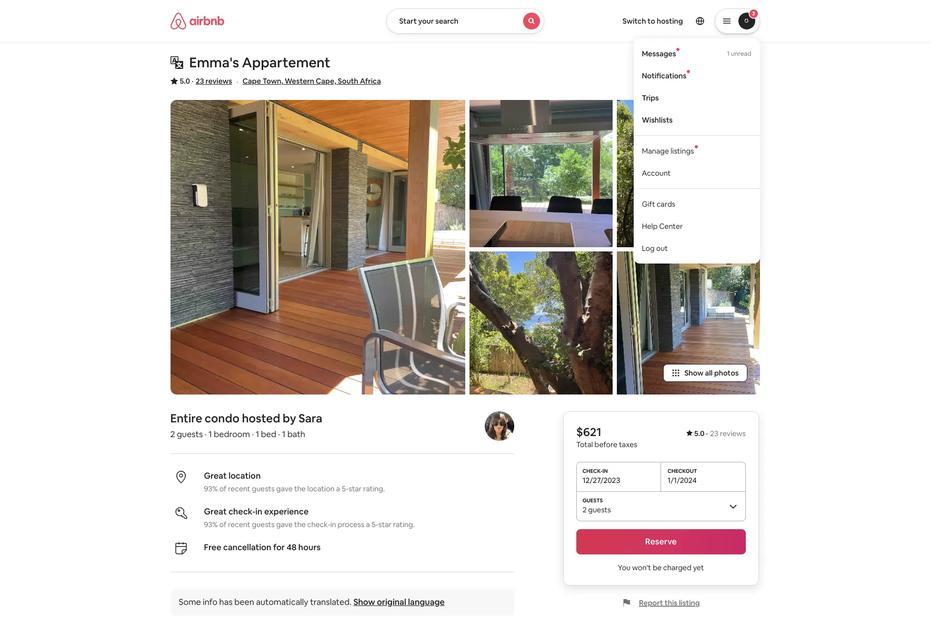Task type: describe. For each thing, give the bounding box(es) containing it.
has notifications image for manage listings
[[695, 145, 698, 148]]

language
[[408, 597, 445, 608]]

taxes
[[620, 440, 638, 450]]

reserve button
[[577, 530, 747, 555]]

listing
[[680, 599, 701, 608]]

show inside button
[[685, 369, 704, 378]]

1 vertical spatial 5.0 · 23 reviews
[[695, 429, 747, 439]]

recent inside great check-in experience 93% of recent guests gave the check-in process a 5-star rating.
[[228, 520, 250, 530]]

show all photos
[[685, 369, 739, 378]]

process
[[338, 520, 365, 530]]

cape town, western cape, south africa button
[[243, 75, 381, 87]]

0 horizontal spatial location
[[229, 471, 261, 482]]

emma's
[[189, 54, 239, 72]]

been
[[235, 597, 254, 608]]

report
[[640, 599, 664, 608]]

switch to hosting
[[623, 16, 683, 26]]

3
[[752, 10, 755, 17]]

rating. inside great check-in experience 93% of recent guests gave the check-in process a 5-star rating.
[[393, 520, 415, 530]]

bedroom
[[214, 429, 250, 440]]

1 vertical spatial 23
[[711, 429, 719, 439]]

help
[[642, 222, 658, 231]]

automatically translated title: emma's appartement image
[[170, 56, 183, 69]]

recent inside great location 93% of recent guests gave the location a 5-star rating.
[[228, 485, 250, 494]]

report this listing
[[640, 599, 701, 608]]

some info has been automatically translated. show original language
[[179, 597, 445, 608]]

cancellation
[[223, 542, 271, 554]]

some
[[179, 597, 201, 608]]

by sara
[[283, 411, 323, 426]]

messages
[[642, 49, 676, 58]]

notifications link
[[634, 65, 760, 87]]

cape,
[[316, 76, 336, 86]]

listings
[[671, 146, 694, 156]]

total
[[577, 440, 594, 450]]

bath
[[288, 429, 305, 440]]

start
[[399, 16, 417, 26]]

yet
[[694, 564, 705, 573]]

the inside great location 93% of recent guests gave the location a 5-star rating.
[[294, 485, 306, 494]]

guests inside great check-in experience 93% of recent guests gave the check-in process a 5-star rating.
[[252, 520, 275, 530]]

wishlists link
[[634, 109, 760, 131]]

notifications
[[642, 71, 687, 80]]

trips
[[642, 93, 659, 103]]

emma's appartement image 1 image
[[170, 100, 465, 395]]

switch
[[623, 16, 646, 26]]

1/1/2024
[[668, 476, 697, 486]]

a inside great check-in experience 93% of recent guests gave the check-in process a 5-star rating.
[[366, 520, 370, 530]]

gift cards
[[642, 199, 676, 209]]

charged
[[664, 564, 692, 573]]

this
[[665, 599, 678, 608]]

0 vertical spatial 23
[[196, 76, 204, 86]]

star inside great check-in experience 93% of recent guests gave the check-in process a 5-star rating.
[[379, 520, 392, 530]]

reserve
[[646, 537, 678, 548]]

hours
[[299, 542, 321, 554]]

guests inside dropdown button
[[589, 506, 612, 515]]

2 inside entire condo hosted by sara 2 guests · 1 bedroom · 1 bed · 1 bath
[[170, 429, 175, 440]]

search
[[436, 16, 459, 26]]

hosted
[[242, 411, 280, 426]]

south
[[338, 76, 359, 86]]

star inside great location 93% of recent guests gave the location a 5-star rating.
[[349, 485, 362, 494]]

2 guests button
[[577, 492, 747, 521]]

log out button
[[634, 237, 760, 259]]

0 vertical spatial in
[[256, 507, 263, 518]]

appartement
[[242, 54, 330, 72]]

report this listing button
[[623, 599, 701, 608]]

free cancellation for 48 hours
[[204, 542, 321, 554]]

rating. inside great location 93% of recent guests gave the location a 5-star rating.
[[363, 485, 385, 494]]

great check-in experience 93% of recent guests gave the check-in process a 5-star rating.
[[204, 507, 415, 530]]

western
[[285, 76, 314, 86]]

0 horizontal spatial reviews
[[206, 76, 232, 86]]

great location 93% of recent guests gave the location a 5-star rating.
[[204, 471, 385, 494]]

1 unread
[[727, 49, 752, 58]]

you
[[619, 564, 631, 573]]

condo
[[205, 411, 240, 426]]

photos
[[715, 369, 739, 378]]

23 reviews button
[[196, 76, 232, 86]]

cards
[[657, 199, 676, 209]]

great for great check-in experience
[[204, 507, 227, 518]]

the inside great check-in experience 93% of recent guests gave the check-in process a 5-star rating.
[[294, 520, 306, 530]]

of inside great location 93% of recent guests gave the location a 5-star rating.
[[219, 485, 227, 494]]

your
[[418, 16, 434, 26]]

africa
[[360, 76, 381, 86]]

guests inside great location 93% of recent guests gave the location a 5-star rating.
[[252, 485, 275, 494]]

you won't be charged yet
[[619, 564, 705, 573]]

entire condo hosted by sara 2 guests · 1 bedroom · 1 bed · 1 bath
[[170, 411, 323, 440]]

5- inside great location 93% of recent guests gave the location a 5-star rating.
[[342, 485, 349, 494]]

automatically
[[256, 597, 308, 608]]

all
[[705, 369, 713, 378]]

has notifications image for notifications
[[687, 70, 691, 73]]

3 button
[[715, 8, 760, 34]]

help center
[[642, 222, 683, 231]]

entire
[[170, 411, 202, 426]]

account link
[[634, 162, 760, 184]]

wishlists
[[642, 115, 673, 125]]

info
[[203, 597, 218, 608]]

switch to hosting link
[[617, 10, 690, 32]]

1 vertical spatial reviews
[[721, 429, 747, 439]]

Start your search search field
[[386, 8, 544, 34]]

emma's appartement image 3 image
[[470, 252, 613, 395]]

1 inside profile element
[[727, 49, 730, 58]]

1 vertical spatial 5.0
[[695, 429, 705, 439]]

gave inside great check-in experience 93% of recent guests gave the check-in process a 5-star rating.
[[276, 520, 293, 530]]

great for great location
[[204, 471, 227, 482]]

gift
[[642, 199, 656, 209]]

gift cards link
[[634, 193, 760, 215]]

original
[[377, 597, 406, 608]]

93% inside great check-in experience 93% of recent guests gave the check-in process a 5-star rating.
[[204, 520, 218, 530]]



Task type: locate. For each thing, give the bounding box(es) containing it.
5- inside great check-in experience 93% of recent guests gave the check-in process a 5-star rating.
[[372, 520, 379, 530]]

center
[[660, 222, 683, 231]]

hosting
[[657, 16, 683, 26]]

5.0 down 'automatically translated title: emma's appartement' image
[[180, 76, 190, 86]]

rating.
[[363, 485, 385, 494], [393, 520, 415, 530]]

location down bedroom
[[229, 471, 261, 482]]

2 great from the top
[[204, 507, 227, 518]]

check- up cancellation
[[229, 507, 256, 518]]

2 recent from the top
[[228, 520, 250, 530]]

trips link
[[634, 87, 760, 109]]

2 inside 2 guests dropdown button
[[583, 506, 587, 515]]

2 down entire
[[170, 429, 175, 440]]

0 vertical spatial a
[[336, 485, 340, 494]]

1 horizontal spatial reviews
[[721, 429, 747, 439]]

93%
[[204, 485, 218, 494], [204, 520, 218, 530]]

1 horizontal spatial rating.
[[393, 520, 415, 530]]

1 horizontal spatial has notifications image
[[695, 145, 698, 148]]

1 left unread
[[727, 49, 730, 58]]

· cape town, western cape, south africa
[[237, 76, 381, 87]]

unread
[[731, 49, 752, 58]]

show original language button
[[354, 597, 445, 608]]

manage
[[642, 146, 669, 156]]

1 horizontal spatial a
[[366, 520, 370, 530]]

emma's appartement image 5 image
[[617, 252, 760, 395]]

has
[[219, 597, 233, 608]]

1 93% from the top
[[204, 485, 218, 494]]

2 guests
[[583, 506, 612, 515]]

reviews
[[206, 76, 232, 86], [721, 429, 747, 439]]

show all photos button
[[664, 364, 748, 382]]

0 horizontal spatial check-
[[229, 507, 256, 518]]

has notifications image
[[687, 70, 691, 73], [695, 145, 698, 148]]

1 vertical spatial location
[[307, 485, 335, 494]]

town,
[[263, 76, 283, 86]]

log out
[[642, 244, 668, 253]]

1
[[727, 49, 730, 58], [209, 429, 212, 440], [256, 429, 259, 440], [282, 429, 286, 440]]

0 vertical spatial 2
[[170, 429, 175, 440]]

1 horizontal spatial in
[[330, 520, 336, 530]]

free
[[204, 542, 221, 554]]

show left all
[[685, 369, 704, 378]]

0 horizontal spatial show
[[354, 597, 375, 608]]

show left original
[[354, 597, 375, 608]]

0 horizontal spatial 5.0 · 23 reviews
[[180, 76, 232, 86]]

location
[[229, 471, 261, 482], [307, 485, 335, 494]]

great inside great check-in experience 93% of recent guests gave the check-in process a 5-star rating.
[[204, 507, 227, 518]]

5.0 · 23 reviews
[[180, 76, 232, 86], [695, 429, 747, 439]]

2 93% from the top
[[204, 520, 218, 530]]

5.0 up 1/1/2024
[[695, 429, 705, 439]]

a
[[336, 485, 340, 494], [366, 520, 370, 530]]

0 vertical spatial 5.0 · 23 reviews
[[180, 76, 232, 86]]

1 vertical spatial check-
[[307, 520, 330, 530]]

cape
[[243, 76, 261, 86]]

the down the experience in the left of the page
[[294, 520, 306, 530]]

recent
[[228, 485, 250, 494], [228, 520, 250, 530]]

1 gave from the top
[[276, 485, 293, 494]]

0 horizontal spatial rating.
[[363, 485, 385, 494]]

experience
[[264, 507, 309, 518]]

won't
[[633, 564, 652, 573]]

0 vertical spatial reviews
[[206, 76, 232, 86]]

0 horizontal spatial 5-
[[342, 485, 349, 494]]

12/27/2023
[[583, 476, 621, 486]]

5.0
[[180, 76, 190, 86], [695, 429, 705, 439]]

out
[[657, 244, 668, 253]]

great inside great location 93% of recent guests gave the location a 5-star rating.
[[204, 471, 227, 482]]

1 vertical spatial in
[[330, 520, 336, 530]]

0 vertical spatial check-
[[229, 507, 256, 518]]

guests down 12/27/2023 at the right of page
[[589, 506, 612, 515]]

0 horizontal spatial star
[[349, 485, 362, 494]]

bed
[[261, 429, 277, 440]]

has notifications image inside manage listings link
[[695, 145, 698, 148]]

0 vertical spatial recent
[[228, 485, 250, 494]]

gave up the experience in the left of the page
[[276, 485, 293, 494]]

·
[[192, 76, 194, 86], [237, 76, 238, 87], [205, 429, 207, 440], [252, 429, 254, 440], [278, 429, 280, 440], [707, 429, 709, 439]]

log
[[642, 244, 655, 253]]

1 horizontal spatial 5.0
[[695, 429, 705, 439]]

manage listings
[[642, 146, 694, 156]]

gave
[[276, 485, 293, 494], [276, 520, 293, 530]]

1 vertical spatial gave
[[276, 520, 293, 530]]

of
[[219, 485, 227, 494], [219, 520, 227, 530]]

a right process at the left of page
[[366, 520, 370, 530]]

1 vertical spatial of
[[219, 520, 227, 530]]

93% inside great location 93% of recent guests gave the location a 5-star rating.
[[204, 485, 218, 494]]

location up great check-in experience 93% of recent guests gave the check-in process a 5-star rating.
[[307, 485, 335, 494]]

guests up free cancellation for 48 hours
[[252, 520, 275, 530]]

1 horizontal spatial 5.0 · 23 reviews
[[695, 429, 747, 439]]

show
[[685, 369, 704, 378], [354, 597, 375, 608]]

0 vertical spatial 5.0
[[180, 76, 190, 86]]

0 vertical spatial gave
[[276, 485, 293, 494]]

0 horizontal spatial 5.0
[[180, 76, 190, 86]]

manage listings link
[[634, 140, 760, 162]]

help center link
[[634, 215, 760, 237]]

guests
[[177, 429, 203, 440], [252, 485, 275, 494], [589, 506, 612, 515], [252, 520, 275, 530]]

1 the from the top
[[294, 485, 306, 494]]

0 vertical spatial great
[[204, 471, 227, 482]]

has notifications image right listings
[[695, 145, 698, 148]]

48
[[287, 542, 297, 554]]

before
[[595, 440, 618, 450]]

$621 total before taxes
[[577, 425, 638, 450]]

1 vertical spatial show
[[354, 597, 375, 608]]

1 vertical spatial great
[[204, 507, 227, 518]]

great down bedroom
[[204, 471, 227, 482]]

1 vertical spatial star
[[379, 520, 392, 530]]

the
[[294, 485, 306, 494], [294, 520, 306, 530]]

1 left bed
[[256, 429, 259, 440]]

$621
[[577, 425, 602, 440]]

gave inside great location 93% of recent guests gave the location a 5-star rating.
[[276, 485, 293, 494]]

1 vertical spatial a
[[366, 520, 370, 530]]

0 vertical spatial 93%
[[204, 485, 218, 494]]

gave down the experience in the left of the page
[[276, 520, 293, 530]]

1 vertical spatial rating.
[[393, 520, 415, 530]]

0 vertical spatial star
[[349, 485, 362, 494]]

of inside great check-in experience 93% of recent guests gave the check-in process a 5-star rating.
[[219, 520, 227, 530]]

1 vertical spatial 2
[[583, 506, 587, 515]]

1 horizontal spatial 23
[[711, 429, 719, 439]]

has notifications image right notifications
[[687, 70, 691, 73]]

account
[[642, 168, 671, 178]]

great
[[204, 471, 227, 482], [204, 507, 227, 518]]

learn more about the host, sara. image
[[485, 412, 514, 441], [485, 412, 514, 441]]

to
[[648, 16, 656, 26]]

1 vertical spatial the
[[294, 520, 306, 530]]

0 vertical spatial the
[[294, 485, 306, 494]]

emma's appartement
[[189, 54, 330, 72]]

1 horizontal spatial location
[[307, 485, 335, 494]]

0 horizontal spatial a
[[336, 485, 340, 494]]

profile element
[[557, 0, 760, 264]]

guests up the experience in the left of the page
[[252, 485, 275, 494]]

2 of from the top
[[219, 520, 227, 530]]

translated.
[[310, 597, 352, 608]]

emma's appartement image 2 image
[[470, 100, 613, 248]]

0 vertical spatial has notifications image
[[687, 70, 691, 73]]

1 vertical spatial 5-
[[372, 520, 379, 530]]

be
[[653, 564, 662, 573]]

5- right process at the left of page
[[372, 520, 379, 530]]

0 horizontal spatial 2
[[170, 429, 175, 440]]

23
[[196, 76, 204, 86], [711, 429, 719, 439]]

guests down entire
[[177, 429, 203, 440]]

a inside great location 93% of recent guests gave the location a 5-star rating.
[[336, 485, 340, 494]]

1 horizontal spatial check-
[[307, 520, 330, 530]]

star
[[349, 485, 362, 494], [379, 520, 392, 530]]

the up the experience in the left of the page
[[294, 485, 306, 494]]

0 vertical spatial 5-
[[342, 485, 349, 494]]

1 horizontal spatial 5-
[[372, 520, 379, 530]]

star right process at the left of page
[[379, 520, 392, 530]]

1 horizontal spatial 2
[[583, 506, 587, 515]]

0 vertical spatial show
[[685, 369, 704, 378]]

1 vertical spatial has notifications image
[[695, 145, 698, 148]]

0 vertical spatial rating.
[[363, 485, 385, 494]]

guests inside entire condo hosted by sara 2 guests · 1 bedroom · 1 bed · 1 bath
[[177, 429, 203, 440]]

0 vertical spatial location
[[229, 471, 261, 482]]

5- up process at the left of page
[[342, 485, 349, 494]]

2
[[170, 429, 175, 440], [583, 506, 587, 515]]

1 great from the top
[[204, 471, 227, 482]]

1 vertical spatial 93%
[[204, 520, 218, 530]]

1 recent from the top
[[228, 485, 250, 494]]

0 horizontal spatial 23
[[196, 76, 204, 86]]

1 vertical spatial recent
[[228, 520, 250, 530]]

for
[[273, 542, 285, 554]]

start your search
[[399, 16, 459, 26]]

in left process at the left of page
[[330, 520, 336, 530]]

2 the from the top
[[294, 520, 306, 530]]

emma's appartement image 4 image
[[617, 100, 760, 248]]

has notifications image inside notifications link
[[687, 70, 691, 73]]

2 gave from the top
[[276, 520, 293, 530]]

0 vertical spatial of
[[219, 485, 227, 494]]

1 horizontal spatial star
[[379, 520, 392, 530]]

1 of from the top
[[219, 485, 227, 494]]

1 left bath
[[282, 429, 286, 440]]

0 horizontal spatial in
[[256, 507, 263, 518]]

in
[[256, 507, 263, 518], [330, 520, 336, 530]]

0 horizontal spatial has notifications image
[[687, 70, 691, 73]]

1 horizontal spatial show
[[685, 369, 704, 378]]

in left the experience in the left of the page
[[256, 507, 263, 518]]

a up process at the left of page
[[336, 485, 340, 494]]

star up process at the left of page
[[349, 485, 362, 494]]

great up free
[[204, 507, 227, 518]]

2 down 12/27/2023 at the right of page
[[583, 506, 587, 515]]

start your search button
[[386, 8, 544, 34]]

1 down condo
[[209, 429, 212, 440]]

check- up hours
[[307, 520, 330, 530]]



Task type: vqa. For each thing, say whether or not it's contained in the screenshot.
234
no



